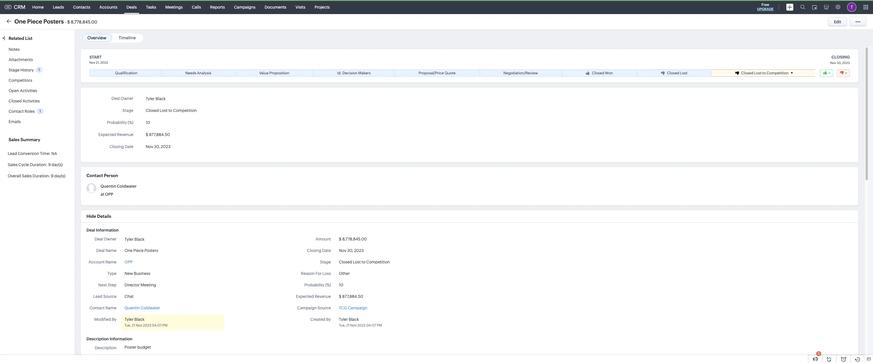 Task type: vqa. For each thing, say whether or not it's contained in the screenshot.


Task type: describe. For each thing, give the bounding box(es) containing it.
0 horizontal spatial to
[[168, 108, 172, 113]]

0 horizontal spatial closed lost to competition
[[146, 108, 197, 113]]

id. decision makers
[[337, 71, 371, 75]]

projects
[[315, 5, 330, 9]]

leads link
[[48, 0, 69, 14]]

overall sales duration: 9 day(s)
[[8, 174, 65, 179]]

1 horizontal spatial opp
[[125, 260, 133, 265]]

budget
[[137, 346, 151, 350]]

created
[[310, 318, 325, 322]]

$  8,778,845.00
[[339, 237, 367, 242]]

open
[[9, 89, 19, 93]]

quentin coldwater for quentin coldwater link to the top
[[101, 184, 137, 189]]

competitors
[[9, 78, 32, 83]]

id.
[[337, 71, 342, 75]]

accounts
[[99, 5, 117, 9]]

2 vertical spatial 30,
[[347, 249, 353, 253]]

reason for loss
[[301, 272, 331, 276]]

2 horizontal spatial competition
[[767, 71, 789, 75]]

sales for sales cycle duration: 9 day(s)
[[8, 163, 18, 167]]

0 horizontal spatial stage
[[9, 68, 20, 72]]

contact for contact roles
[[9, 109, 24, 114]]

related list
[[9, 36, 33, 41]]

list
[[25, 36, 32, 41]]

2 campaign from the left
[[348, 306, 367, 311]]

edit
[[834, 19, 841, 24]]

0 vertical spatial probability (%)
[[107, 120, 133, 125]]

time:
[[40, 151, 51, 156]]

1 horizontal spatial 8,778,845.00
[[342, 237, 367, 242]]

quentin for bottom quentin coldwater link
[[125, 306, 140, 311]]

1 horizontal spatial closing date
[[307, 249, 331, 253]]

nov inside closing nov 30, 2023
[[831, 61, 836, 65]]

contacts
[[73, 5, 90, 9]]

notes
[[9, 47, 20, 52]]

piece for one piece posters - $ 8,778,845.00
[[27, 18, 42, 25]]

1 horizontal spatial probability (%)
[[304, 283, 331, 288]]

duration: for overall sales duration:
[[33, 174, 50, 179]]

owner for deal name
[[104, 237, 117, 242]]

1 vertical spatial 30,
[[154, 145, 160, 149]]

0 vertical spatial (%)
[[128, 120, 133, 125]]

account
[[89, 260, 105, 265]]

loss
[[323, 272, 331, 276]]

21 for quentin
[[132, 324, 135, 328]]

needs analysis
[[185, 71, 211, 75]]

tue, for created by
[[339, 324, 346, 328]]

new business
[[125, 272, 150, 276]]

crm link
[[5, 4, 25, 10]]

chat
[[125, 295, 134, 299]]

1 vertical spatial expected
[[296, 295, 314, 299]]

home link
[[28, 0, 48, 14]]

accounts link
[[95, 0, 122, 14]]

0 vertical spatial 877,884.50
[[149, 133, 170, 137]]

account name
[[89, 260, 117, 265]]

visits
[[296, 5, 305, 9]]

1 vertical spatial probability
[[304, 283, 325, 288]]

deals link
[[122, 0, 141, 14]]

deals
[[127, 5, 137, 9]]

duration: for sales cycle duration:
[[30, 163, 47, 167]]

qualification
[[115, 71, 137, 75]]

1 horizontal spatial 877,884.50
[[342, 295, 363, 299]]

8,778,845.00 inside one piece posters - $ 8,778,845.00
[[71, 19, 97, 24]]

closing
[[832, 55, 850, 60]]

1 horizontal spatial competition
[[366, 260, 390, 265]]

description for description information
[[87, 337, 109, 342]]

calls link
[[187, 0, 206, 14]]

closing nov 30, 2023
[[831, 55, 850, 65]]

closed lost
[[667, 71, 688, 75]]

stage history
[[9, 68, 34, 72]]

0 horizontal spatial nov 30, 2023
[[146, 145, 171, 149]]

proposal/price quote
[[419, 71, 456, 75]]

next
[[98, 283, 107, 288]]

deal owner for deal name
[[95, 237, 117, 242]]

deal for stage
[[112, 96, 120, 101]]

1 vertical spatial competition
[[173, 108, 197, 113]]

1 horizontal spatial date
[[322, 249, 331, 253]]

open activities
[[9, 89, 37, 93]]

overview
[[87, 35, 106, 40]]

quentin coldwater for bottom quentin coldwater link
[[125, 306, 160, 311]]

0 vertical spatial quentin coldwater link
[[101, 184, 137, 189]]

0 horizontal spatial 10
[[146, 120, 150, 125]]

1 campaign from the left
[[297, 306, 317, 311]]

1 vertical spatial revenue
[[315, 295, 331, 299]]

posters for one piece posters - $ 8,778,845.00
[[43, 18, 64, 25]]

free
[[762, 3, 769, 7]]

piece for one piece posters
[[133, 249, 144, 253]]

campaigns
[[234, 5, 256, 9]]

lead for lead source
[[93, 295, 102, 299]]

activities for closed activities
[[23, 99, 40, 103]]

sales for sales summary
[[9, 137, 20, 142]]

contact roles link
[[9, 109, 35, 114]]

roles
[[25, 109, 35, 114]]

new
[[125, 272, 133, 276]]

2 vertical spatial sales
[[22, 174, 32, 179]]

proposal/price
[[419, 71, 444, 75]]

tasks
[[146, 5, 156, 9]]

one piece posters - $ 8,778,845.00
[[14, 18, 97, 25]]

related
[[9, 36, 24, 41]]

04:07 for quentin coldwater
[[152, 324, 162, 328]]

0 horizontal spatial expected
[[98, 133, 116, 137]]

21 for tcg
[[346, 324, 350, 328]]

contact person
[[87, 173, 118, 178]]

1 vertical spatial 10
[[339, 283, 343, 288]]

name for contact name
[[105, 306, 117, 311]]

edit button
[[828, 17, 847, 26]]

tue, for modified by
[[125, 324, 131, 328]]

name for deal name
[[105, 249, 117, 253]]

deal information
[[87, 228, 119, 233]]

0 vertical spatial $  877,884.50
[[146, 133, 170, 137]]

at opp
[[101, 192, 113, 197]]

0 vertical spatial revenue
[[117, 133, 133, 137]]

profile element
[[844, 0, 860, 14]]

search image
[[801, 5, 805, 9]]

1 vertical spatial coldwater
[[141, 306, 160, 311]]

1 for contact roles
[[39, 109, 41, 114]]

conversion
[[18, 151, 39, 156]]

hide details
[[87, 214, 111, 219]]

other
[[339, 272, 350, 276]]

21,
[[96, 61, 100, 64]]

1 vertical spatial (%)
[[325, 283, 331, 288]]

0 vertical spatial closing
[[110, 145, 124, 149]]

1 vertical spatial nov 30, 2023
[[339, 249, 364, 253]]

value proposition
[[259, 71, 289, 75]]

closed activities
[[9, 99, 40, 103]]

projects link
[[310, 0, 334, 14]]

lead conversion time: na
[[8, 151, 57, 156]]

1 vertical spatial $  877,884.50
[[339, 295, 363, 299]]

0 vertical spatial date
[[125, 145, 133, 149]]

calls
[[192, 5, 201, 9]]

analysis
[[197, 71, 211, 75]]

-
[[65, 19, 66, 24]]

overview link
[[87, 35, 106, 40]]

0 horizontal spatial opp
[[105, 192, 113, 197]]

emails link
[[9, 120, 21, 124]]

tyler black for one
[[125, 237, 145, 242]]

day(s) for overall sales duration: 9 day(s)
[[54, 174, 65, 179]]

cycle
[[18, 163, 29, 167]]

contact for contact person
[[87, 173, 103, 178]]

campaigns link
[[229, 0, 260, 14]]

stage history link
[[9, 68, 34, 72]]

history
[[20, 68, 34, 72]]

tasks link
[[141, 0, 161, 14]]

description for description
[[95, 346, 117, 351]]

documents link
[[260, 0, 291, 14]]

1 vertical spatial stage
[[122, 108, 133, 113]]

value
[[259, 71, 269, 75]]

type
[[108, 272, 117, 276]]

search element
[[797, 0, 809, 14]]

overall
[[8, 174, 21, 179]]

deal up account name
[[96, 249, 105, 253]]



Task type: locate. For each thing, give the bounding box(es) containing it.
0 horizontal spatial (%)
[[128, 120, 133, 125]]

emails
[[9, 120, 21, 124]]

sales left 'cycle'
[[8, 163, 18, 167]]

1 horizontal spatial $  877,884.50
[[339, 295, 363, 299]]

1 pm from the left
[[162, 324, 168, 328]]

quentin coldwater down the person
[[101, 184, 137, 189]]

start
[[89, 55, 102, 60]]

1 vertical spatial piece
[[133, 249, 144, 253]]

to
[[763, 71, 766, 75], [168, 108, 172, 113], [362, 260, 366, 265]]

1 horizontal spatial probability
[[304, 283, 325, 288]]

1 horizontal spatial closing
[[307, 249, 321, 253]]

contact
[[9, 109, 24, 114], [87, 173, 103, 178], [90, 306, 105, 311]]

closed won
[[592, 71, 613, 75]]

makers
[[358, 71, 371, 75]]

piece up 'new business'
[[133, 249, 144, 253]]

create menu image
[[787, 4, 794, 10]]

hide
[[87, 214, 96, 219]]

name up modified by
[[105, 306, 117, 311]]

sales cycle duration: 9 day(s)
[[8, 163, 63, 167]]

2 04:07 from the left
[[366, 324, 376, 328]]

description down modified at the bottom of the page
[[87, 337, 109, 342]]

1 name from the top
[[105, 249, 117, 253]]

0 horizontal spatial probability
[[107, 120, 127, 125]]

tyler black tue, 21 nov 2023 04:07 pm down tcg campaign link at the bottom left of page
[[339, 318, 382, 328]]

8,778,845.00
[[71, 19, 97, 24], [342, 237, 367, 242]]

quentin coldwater down chat
[[125, 306, 160, 311]]

source down step
[[103, 295, 117, 299]]

0 vertical spatial opp
[[105, 192, 113, 197]]

create menu element
[[783, 0, 797, 14]]

owner down deal information
[[104, 237, 117, 242]]

tyler black tue, 21 nov 2023 04:07 pm
[[125, 318, 168, 328], [339, 318, 382, 328]]

by for modified by
[[112, 318, 117, 322]]

coldwater down the person
[[117, 184, 137, 189]]

reports link
[[206, 0, 229, 14]]

21
[[132, 324, 135, 328], [346, 324, 350, 328]]

0 horizontal spatial revenue
[[117, 133, 133, 137]]

9 for overall sales duration:
[[51, 174, 53, 179]]

1 horizontal spatial 9
[[51, 174, 53, 179]]

campaign source
[[297, 306, 331, 311]]

meetings link
[[161, 0, 187, 14]]

deal for deal name
[[95, 237, 103, 242]]

name up 'type'
[[105, 260, 117, 265]]

sales summary
[[9, 137, 40, 142]]

1 vertical spatial tyler black
[[125, 237, 145, 242]]

lead down next
[[93, 295, 102, 299]]

1 tyler black tue, 21 nov 2023 04:07 pm from the left
[[125, 318, 168, 328]]

campaign
[[297, 306, 317, 311], [348, 306, 367, 311]]

opp up new
[[125, 260, 133, 265]]

1 horizontal spatial lead
[[93, 295, 102, 299]]

1 horizontal spatial quentin
[[125, 306, 140, 311]]

name for account name
[[105, 260, 117, 265]]

activities for open activities
[[20, 89, 37, 93]]

coldwater down meeting
[[141, 306, 160, 311]]

campaign up created
[[297, 306, 317, 311]]

2023 inside start nov 21, 2023
[[100, 61, 108, 64]]

quentin for quentin coldwater link to the top
[[101, 184, 116, 189]]

modified
[[94, 318, 111, 322]]

posters up business
[[144, 249, 158, 253]]

expected
[[98, 133, 116, 137], [296, 295, 314, 299]]

3 name from the top
[[105, 306, 117, 311]]

2 by from the left
[[326, 318, 331, 322]]

contact for contact name
[[90, 306, 105, 311]]

source
[[103, 295, 117, 299], [318, 306, 331, 311]]

0 vertical spatial expected
[[98, 133, 116, 137]]

tcg campaign link
[[339, 306, 367, 312]]

1
[[38, 68, 40, 72], [39, 109, 41, 114], [818, 352, 820, 356]]

1 vertical spatial 8,778,845.00
[[342, 237, 367, 242]]

0 horizontal spatial closing
[[110, 145, 124, 149]]

1 vertical spatial deal owner
[[95, 237, 117, 242]]

information for description information
[[110, 337, 132, 342]]

crm
[[14, 4, 25, 10]]

campaign right the tcg
[[348, 306, 367, 311]]

pm
[[162, 324, 168, 328], [377, 324, 382, 328]]

9 down the sales cycle duration: 9 day(s)
[[51, 174, 53, 179]]

tue, up the poster
[[125, 324, 131, 328]]

revenue
[[117, 133, 133, 137], [315, 295, 331, 299]]

0 horizontal spatial 30,
[[154, 145, 160, 149]]

1 21 from the left
[[132, 324, 135, 328]]

1 vertical spatial closed lost to competition
[[146, 108, 197, 113]]

pm for quentin coldwater
[[162, 324, 168, 328]]

2 tue, from the left
[[339, 324, 346, 328]]

0 horizontal spatial 8,778,845.00
[[71, 19, 97, 24]]

0 horizontal spatial lead
[[8, 151, 17, 156]]

sales left summary
[[9, 137, 20, 142]]

owner down qualification
[[121, 96, 133, 101]]

description down description information
[[95, 346, 117, 351]]

activities up roles
[[23, 99, 40, 103]]

probability (%)
[[107, 120, 133, 125], [304, 283, 331, 288]]

$ inside one piece posters - $ 8,778,845.00
[[67, 19, 70, 24]]

2 vertical spatial 1
[[818, 352, 820, 356]]

2 vertical spatial stage
[[320, 260, 331, 265]]

1 vertical spatial 1
[[39, 109, 41, 114]]

source for campaign source
[[318, 306, 331, 311]]

day(s) for sales cycle duration: 9 day(s)
[[52, 163, 63, 167]]

lead for lead conversion time: na
[[8, 151, 17, 156]]

decision
[[343, 71, 358, 75]]

0 horizontal spatial owner
[[104, 237, 117, 242]]

0 vertical spatial contact
[[9, 109, 24, 114]]

lead source
[[93, 295, 117, 299]]

1 horizontal spatial expected revenue
[[296, 295, 331, 299]]

1 horizontal spatial closed lost to competition
[[339, 260, 390, 265]]

1 horizontal spatial revenue
[[315, 295, 331, 299]]

deal name
[[96, 249, 117, 253]]

10
[[146, 120, 150, 125], [339, 283, 343, 288]]

owner for stage
[[121, 96, 133, 101]]

deal down hide
[[87, 228, 95, 233]]

deal down deal information
[[95, 237, 103, 242]]

2 horizontal spatial 30,
[[837, 61, 842, 65]]

piece down home
[[27, 18, 42, 25]]

name
[[105, 249, 117, 253], [105, 260, 117, 265], [105, 306, 117, 311]]

upgrade
[[757, 7, 774, 11]]

one down crm
[[14, 18, 26, 25]]

meetings
[[165, 5, 183, 9]]

0 horizontal spatial 04:07
[[152, 324, 162, 328]]

9 for sales cycle duration:
[[48, 163, 51, 167]]

1 vertical spatial contact
[[87, 173, 103, 178]]

nov 30, 2023
[[146, 145, 171, 149], [339, 249, 364, 253]]

information down details
[[96, 228, 119, 233]]

1 vertical spatial name
[[105, 260, 117, 265]]

director meeting
[[125, 283, 156, 288]]

0 vertical spatial duration:
[[30, 163, 47, 167]]

2 vertical spatial contact
[[90, 306, 105, 311]]

9 down "time:"
[[48, 163, 51, 167]]

information for deal information
[[96, 228, 119, 233]]

2 horizontal spatial stage
[[320, 260, 331, 265]]

posters for one piece posters
[[144, 249, 158, 253]]

1 horizontal spatial opp link
[[125, 260, 133, 266]]

877,884.50
[[149, 133, 170, 137], [342, 295, 363, 299]]

1 vertical spatial one
[[125, 249, 133, 253]]

closed
[[592, 71, 604, 75], [667, 71, 680, 75], [741, 71, 754, 75], [9, 99, 22, 103], [146, 108, 159, 113], [339, 260, 352, 265]]

day(s)
[[52, 163, 63, 167], [54, 174, 65, 179]]

source up the 'created by'
[[318, 306, 331, 311]]

opp link for account name
[[125, 260, 133, 266]]

1 horizontal spatial coldwater
[[141, 306, 160, 311]]

0 horizontal spatial competition
[[173, 108, 197, 113]]

closed activities link
[[9, 99, 40, 103]]

1 horizontal spatial expected
[[296, 295, 314, 299]]

quentin coldwater link down chat
[[125, 306, 160, 312]]

2023
[[100, 61, 108, 64], [842, 61, 850, 65], [161, 145, 171, 149], [354, 249, 364, 253], [143, 324, 151, 328], [357, 324, 366, 328]]

open activities link
[[9, 89, 37, 93]]

2 tyler black tue, 21 nov 2023 04:07 pm from the left
[[339, 318, 382, 328]]

description information
[[87, 337, 132, 342]]

contact roles
[[9, 109, 35, 114]]

tue, down the tcg
[[339, 324, 346, 328]]

0 horizontal spatial closing date
[[110, 145, 133, 149]]

1 vertical spatial quentin
[[125, 306, 140, 311]]

timeline
[[119, 35, 136, 40]]

posters
[[43, 18, 64, 25], [144, 249, 158, 253]]

tyler black tue, 21 nov 2023 04:07 pm up budget
[[125, 318, 168, 328]]

person
[[104, 173, 118, 178]]

0 vertical spatial description
[[87, 337, 109, 342]]

deal owner down qualification
[[112, 96, 133, 101]]

2 21 from the left
[[346, 324, 350, 328]]

home
[[32, 5, 44, 9]]

start nov 21, 2023
[[89, 55, 108, 64]]

duration: down the sales cycle duration: 9 day(s)
[[33, 174, 50, 179]]

0 horizontal spatial 877,884.50
[[149, 133, 170, 137]]

0 vertical spatial source
[[103, 295, 117, 299]]

0 horizontal spatial tyler black tue, 21 nov 2023 04:07 pm
[[125, 318, 168, 328]]

1 horizontal spatial 30,
[[347, 249, 353, 253]]

0 horizontal spatial coldwater
[[117, 184, 137, 189]]

opp link for at
[[105, 192, 113, 197]]

meeting
[[141, 283, 156, 288]]

2 name from the top
[[105, 260, 117, 265]]

contacts link
[[69, 0, 95, 14]]

1 tue, from the left
[[125, 324, 131, 328]]

next step
[[98, 283, 117, 288]]

1 vertical spatial 877,884.50
[[342, 295, 363, 299]]

hide details link
[[87, 214, 111, 219]]

04:07 for tcg campaign
[[366, 324, 376, 328]]

coldwater
[[117, 184, 137, 189], [141, 306, 160, 311]]

1 by from the left
[[112, 318, 117, 322]]

quentin coldwater
[[101, 184, 137, 189], [125, 306, 160, 311]]

deal down qualification
[[112, 96, 120, 101]]

one for one piece posters - $ 8,778,845.00
[[14, 18, 26, 25]]

posters left -
[[43, 18, 64, 25]]

profile image
[[847, 2, 857, 12]]

1 vertical spatial sales
[[8, 163, 18, 167]]

proposition
[[269, 71, 289, 75]]

1 horizontal spatial to
[[362, 260, 366, 265]]

details
[[97, 214, 111, 219]]

duration: up overall sales duration: 9 day(s) on the top of page
[[30, 163, 47, 167]]

2 vertical spatial name
[[105, 306, 117, 311]]

source for lead source
[[103, 295, 117, 299]]

21 up the poster
[[132, 324, 135, 328]]

quentin down chat
[[125, 306, 140, 311]]

quentin up "at opp"
[[101, 184, 116, 189]]

deal for description information
[[87, 228, 95, 233]]

1 for stage history
[[38, 68, 40, 72]]

2 horizontal spatial closed lost to competition
[[741, 71, 789, 75]]

quentin coldwater link down the person
[[101, 184, 137, 189]]

tyler black for closed
[[146, 97, 166, 101]]

one
[[14, 18, 26, 25], [125, 249, 133, 253]]

by
[[112, 318, 117, 322], [326, 318, 331, 322]]

1 horizontal spatial 21
[[346, 324, 350, 328]]

opp link right at
[[105, 192, 113, 197]]

0 horizontal spatial by
[[112, 318, 117, 322]]

2 pm from the left
[[377, 324, 382, 328]]

sales down 'cycle'
[[22, 174, 32, 179]]

0 vertical spatial stage
[[9, 68, 20, 72]]

1 04:07 from the left
[[152, 324, 162, 328]]

1 horizontal spatial tyler black
[[146, 97, 166, 101]]

for
[[316, 272, 322, 276]]

1 vertical spatial expected revenue
[[296, 295, 331, 299]]

by right created
[[326, 318, 331, 322]]

0 horizontal spatial $  877,884.50
[[146, 133, 170, 137]]

tyler black tue, 21 nov 2023 04:07 pm for coldwater
[[125, 318, 168, 328]]

one for one piece posters
[[125, 249, 133, 253]]

quentin coldwater link
[[101, 184, 137, 189], [125, 306, 160, 312]]

1 vertical spatial posters
[[144, 249, 158, 253]]

deal owner down deal information
[[95, 237, 117, 242]]

1 horizontal spatial one
[[125, 249, 133, 253]]

lead left conversion
[[8, 151, 17, 156]]

deal owner for stage
[[112, 96, 133, 101]]

1 horizontal spatial nov 30, 2023
[[339, 249, 364, 253]]

0 vertical spatial name
[[105, 249, 117, 253]]

by for created by
[[326, 318, 331, 322]]

information up the poster
[[110, 337, 132, 342]]

2 vertical spatial to
[[362, 260, 366, 265]]

na
[[51, 151, 57, 156]]

modified by
[[94, 318, 117, 322]]

deal
[[112, 96, 120, 101], [87, 228, 95, 233], [95, 237, 103, 242], [96, 249, 105, 253]]

0 vertical spatial sales
[[9, 137, 20, 142]]

0 horizontal spatial expected revenue
[[98, 133, 133, 137]]

0 vertical spatial tyler black
[[146, 97, 166, 101]]

date
[[125, 145, 133, 149], [322, 249, 331, 253]]

one right deal name
[[125, 249, 133, 253]]

0 vertical spatial one
[[14, 18, 26, 25]]

1 vertical spatial date
[[322, 249, 331, 253]]

name up account name
[[105, 249, 117, 253]]

tyler black tue, 21 nov 2023 04:07 pm for campaign
[[339, 318, 382, 328]]

0 vertical spatial posters
[[43, 18, 64, 25]]

activities up closed activities
[[20, 89, 37, 93]]

summary
[[20, 137, 40, 142]]

contact up "emails"
[[9, 109, 24, 114]]

poster budget
[[125, 346, 151, 350]]

by right modified at the bottom of the page
[[112, 318, 117, 322]]

0 vertical spatial opp link
[[105, 192, 113, 197]]

0 vertical spatial information
[[96, 228, 119, 233]]

opp right at
[[105, 192, 113, 197]]

0 vertical spatial closing date
[[110, 145, 133, 149]]

1 vertical spatial quentin coldwater link
[[125, 306, 160, 312]]

information
[[96, 228, 119, 233], [110, 337, 132, 342]]

calendar image
[[812, 5, 817, 9]]

closed lost to competition
[[741, 71, 789, 75], [146, 108, 197, 113], [339, 260, 390, 265]]

contact up modified at the bottom of the page
[[90, 306, 105, 311]]

pm for tcg campaign
[[377, 324, 382, 328]]

21 down tcg campaign link at the bottom left of page
[[346, 324, 350, 328]]

1 horizontal spatial tyler black tue, 21 nov 2023 04:07 pm
[[339, 318, 382, 328]]

contact name
[[90, 306, 117, 311]]

description
[[87, 337, 109, 342], [95, 346, 117, 351]]

2023 inside closing nov 30, 2023
[[842, 61, 850, 65]]

contact left the person
[[87, 173, 103, 178]]

0 vertical spatial competition
[[767, 71, 789, 75]]

30, inside closing nov 30, 2023
[[837, 61, 842, 65]]

opp link
[[105, 192, 113, 197], [125, 260, 133, 266]]

piece
[[27, 18, 42, 25], [133, 249, 144, 253]]

activities
[[20, 89, 37, 93], [23, 99, 40, 103]]

opp link up new
[[125, 260, 133, 266]]

tcg
[[339, 306, 347, 311]]

0 vertical spatial to
[[763, 71, 766, 75]]

1 vertical spatial opp link
[[125, 260, 133, 266]]

$
[[67, 19, 70, 24], [146, 133, 148, 137], [339, 237, 342, 242], [339, 295, 342, 299]]

0 vertical spatial closed lost to competition
[[741, 71, 789, 75]]

2 horizontal spatial to
[[763, 71, 766, 75]]

nov inside start nov 21, 2023
[[89, 61, 95, 64]]

0 vertical spatial lead
[[8, 151, 17, 156]]

1 horizontal spatial posters
[[144, 249, 158, 253]]

0 vertical spatial coldwater
[[117, 184, 137, 189]]



